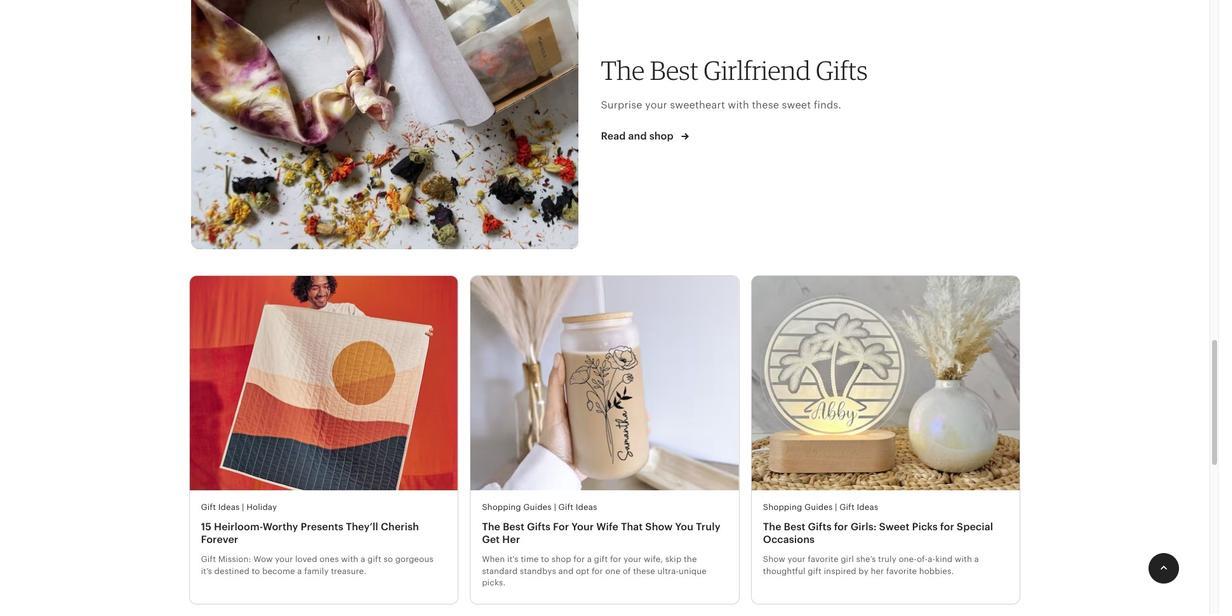 Task type: vqa. For each thing, say whether or not it's contained in the screenshot.
bottommost Show
yes



Task type: describe. For each thing, give the bounding box(es) containing it.
gift inside gift mission: wow your loved ones with a gift so gorgeous it's destined to become a family treasure.
[[368, 555, 381, 565]]

your inside gift mission: wow your loved ones with a gift so gorgeous it's destined to become a family treasure.
[[275, 555, 293, 565]]

best for the best gifts for your wife that show you truly get her
[[503, 522, 524, 534]]

sweetheart
[[670, 99, 725, 111]]

presents
[[301, 522, 343, 534]]

it's
[[507, 555, 519, 565]]

your inside show your favorite girl she's truly one-of-a-kind with a thoughtful gift inspired by her favorite hobbies.
[[788, 555, 806, 565]]

girlfriend
[[704, 55, 811, 86]]

show your favorite girl she's truly one-of-a-kind with a thoughtful gift inspired by her favorite hobbies.
[[763, 555, 979, 576]]

a inside show your favorite girl she's truly one-of-a-kind with a thoughtful gift inspired by her favorite hobbies.
[[974, 555, 979, 565]]

read and shop link
[[601, 129, 693, 144]]

girls:
[[851, 522, 877, 534]]

standbys
[[520, 567, 556, 576]]

gift inside when it's time to shop for a gift for your wife, skip the standard standbys and opt for one of these ultra-unique picks.
[[594, 555, 608, 565]]

for
[[553, 522, 569, 534]]

for up opt
[[574, 555, 585, 565]]

for right opt
[[592, 567, 603, 576]]

a-
[[928, 555, 935, 565]]

the for the best gifts for girls: sweet picks for special occasions
[[763, 522, 781, 534]]

15 heirloom-worthy presents they'll cherish forever link
[[201, 522, 446, 547]]

opt
[[576, 567, 589, 576]]

15
[[201, 522, 212, 534]]

her
[[871, 567, 884, 576]]

become
[[262, 567, 295, 576]]

gift inside show your favorite girl she's truly one-of-a-kind with a thoughtful gift inspired by her favorite hobbies.
[[808, 567, 822, 576]]

gifts for the best gifts for girls: sweet picks for special occasions
[[808, 522, 832, 534]]

your up read and shop link
[[645, 99, 667, 111]]

her
[[502, 534, 520, 546]]

1 vertical spatial favorite
[[886, 567, 917, 576]]

ones
[[320, 555, 339, 565]]

show inside show your favorite girl she's truly one-of-a-kind with a thoughtful gift inspired by her favorite hobbies.
[[763, 555, 785, 565]]

to inside gift mission: wow your loved ones with a gift so gorgeous it's destined to become a family treasure.
[[252, 567, 260, 576]]

the for the best girlfriend gifts
[[601, 55, 645, 86]]

when
[[482, 555, 505, 565]]

with inside show your favorite girl she's truly one-of-a-kind with a thoughtful gift inspired by her favorite hobbies.
[[955, 555, 972, 565]]

standard
[[482, 567, 518, 576]]

family
[[304, 567, 329, 576]]

they'll
[[346, 522, 378, 534]]

ideas for the best gifts for your wife that show you truly get her
[[576, 503, 597, 513]]

heirloom-
[[214, 522, 263, 534]]

hobbies.
[[919, 567, 954, 576]]

gift up girls:
[[840, 503, 855, 513]]

truly
[[696, 522, 720, 534]]

gift up for
[[558, 503, 573, 513]]

it's
[[201, 567, 212, 576]]

sweet
[[782, 99, 811, 111]]

so
[[384, 555, 393, 565]]

picks.
[[482, 578, 506, 588]]

1 horizontal spatial shop
[[649, 130, 674, 143]]

the best gifts for girls: sweet picks for special occasions
[[763, 522, 993, 546]]

wife
[[596, 522, 618, 534]]

1 ideas from the left
[[218, 503, 240, 513]]

and inside when it's time to shop for a gift for your wife, skip the standard standbys and opt for one of these ultra-unique picks.
[[558, 567, 574, 576]]

the best gifts for your wife that show you truly get her
[[482, 522, 720, 546]]

ultra-
[[658, 567, 679, 576]]

guides for for
[[804, 503, 833, 513]]

gifts for the best gifts for your wife that show you truly get her
[[527, 522, 551, 534]]

wow
[[253, 555, 273, 565]]

for right "picks"
[[940, 522, 954, 534]]

she's
[[856, 555, 876, 565]]

worthy
[[263, 522, 298, 534]]



Task type: locate. For each thing, give the bounding box(es) containing it.
ideas up heirloom-
[[218, 503, 240, 513]]

shopping guides up occasions
[[763, 503, 833, 513]]

mission:
[[218, 555, 251, 565]]

shop
[[649, 130, 674, 143], [552, 555, 571, 565]]

guides up time
[[523, 503, 552, 513]]

a down special
[[974, 555, 979, 565]]

shopping up occasions
[[763, 503, 802, 513]]

one
[[605, 567, 620, 576]]

favorite down one-
[[886, 567, 917, 576]]

gift left so
[[368, 555, 381, 565]]

a inside when it's time to shop for a gift for your wife, skip the standard standbys and opt for one of these ultra-unique picks.
[[587, 555, 592, 565]]

kind
[[935, 555, 953, 565]]

0 horizontal spatial shopping guides
[[482, 503, 552, 513]]

picks
[[912, 522, 938, 534]]

of-
[[917, 555, 928, 565]]

0 vertical spatial these
[[752, 99, 779, 111]]

that
[[621, 522, 643, 534]]

a
[[361, 555, 365, 565], [587, 555, 592, 565], [974, 555, 979, 565], [297, 567, 302, 576]]

15 heirloom-worthy presents they'll cherish forever
[[201, 522, 419, 546]]

girl
[[841, 555, 854, 565]]

best up her
[[503, 522, 524, 534]]

1 horizontal spatial with
[[728, 99, 749, 111]]

gift mission: wow your loved ones with a gift so gorgeous it's destined to become a family treasure.
[[201, 555, 433, 576]]

and
[[628, 130, 647, 143], [558, 567, 574, 576]]

1 horizontal spatial gift
[[594, 555, 608, 565]]

the best gifts for your wife that show you truly get her link
[[482, 522, 728, 547]]

0 horizontal spatial gift ideas
[[201, 503, 240, 513]]

your inside when it's time to shop for a gift for your wife, skip the standard standbys and opt for one of these ultra-unique picks.
[[624, 555, 642, 565]]

favorite up inspired
[[808, 555, 839, 565]]

read and shop
[[601, 130, 674, 143]]

0 horizontal spatial show
[[645, 522, 673, 534]]

guides up occasions
[[804, 503, 833, 513]]

1 horizontal spatial best
[[650, 55, 699, 86]]

gift up 15 at the bottom left of page
[[201, 503, 216, 513]]

skip
[[665, 555, 682, 565]]

0 vertical spatial shop
[[649, 130, 674, 143]]

show up thoughtful
[[763, 555, 785, 565]]

gifts inside the best gifts for girls: sweet picks for special occasions
[[808, 522, 832, 534]]

0 horizontal spatial with
[[341, 555, 358, 565]]

2 ideas from the left
[[576, 503, 597, 513]]

for
[[834, 522, 848, 534], [940, 522, 954, 534], [574, 555, 585, 565], [610, 555, 621, 565], [592, 567, 603, 576]]

2 guides from the left
[[804, 503, 833, 513]]

shopping up her
[[482, 503, 521, 513]]

1 horizontal spatial these
[[752, 99, 779, 111]]

the for the best gifts for your wife that show you truly get her
[[482, 522, 500, 534]]

by
[[859, 567, 869, 576]]

0 vertical spatial show
[[645, 522, 673, 534]]

thoughtful
[[763, 567, 806, 576]]

for up one
[[610, 555, 621, 565]]

show
[[645, 522, 673, 534], [763, 555, 785, 565]]

2 horizontal spatial gift ideas
[[840, 503, 878, 513]]

shopping
[[482, 503, 521, 513], [763, 503, 802, 513]]

1 horizontal spatial to
[[541, 555, 549, 565]]

a up treasure.
[[361, 555, 365, 565]]

these
[[752, 99, 779, 111], [633, 567, 655, 576]]

and left opt
[[558, 567, 574, 576]]

holiday
[[247, 503, 277, 513]]

0 horizontal spatial gift
[[368, 555, 381, 565]]

shopping guides for the best gifts for girls: sweet picks for special occasions
[[763, 503, 833, 513]]

1 vertical spatial show
[[763, 555, 785, 565]]

0 horizontal spatial and
[[558, 567, 574, 576]]

show left you
[[645, 522, 673, 534]]

gift ideas for the best gifts for your wife that show you truly get her
[[558, 503, 597, 513]]

time
[[521, 555, 539, 565]]

your
[[645, 99, 667, 111], [275, 555, 293, 565], [624, 555, 642, 565], [788, 555, 806, 565]]

2 horizontal spatial ideas
[[857, 503, 878, 513]]

2 horizontal spatial best
[[784, 522, 806, 534]]

one-
[[899, 555, 917, 565]]

1 vertical spatial shop
[[552, 555, 571, 565]]

3 ideas from the left
[[857, 503, 878, 513]]

best inside the best gifts for girls: sweet picks for special occasions
[[784, 522, 806, 534]]

shopping for the best gifts for girls: sweet picks for special occasions
[[763, 503, 802, 513]]

your
[[572, 522, 594, 534]]

destined
[[214, 567, 249, 576]]

the best girlfriend gifts link
[[601, 55, 868, 86]]

finds.
[[814, 99, 841, 111]]

treasure.
[[331, 567, 366, 576]]

0 vertical spatial to
[[541, 555, 549, 565]]

the best girlfriend gifts
[[601, 55, 868, 86]]

3 gift ideas from the left
[[840, 503, 878, 513]]

gift up one
[[594, 555, 608, 565]]

gift left inspired
[[808, 567, 822, 576]]

1 horizontal spatial shopping
[[763, 503, 802, 513]]

occasions
[[763, 534, 815, 546]]

to up standbys
[[541, 555, 549, 565]]

2 shopping from the left
[[763, 503, 802, 513]]

your up become
[[275, 555, 293, 565]]

0 horizontal spatial shopping
[[482, 503, 521, 513]]

shop inside when it's time to shop for a gift for your wife, skip the standard standbys and opt for one of these ultra-unique picks.
[[552, 555, 571, 565]]

the up surprise
[[601, 55, 645, 86]]

1 gift ideas from the left
[[201, 503, 240, 513]]

1 horizontal spatial ideas
[[576, 503, 597, 513]]

cherish
[[381, 522, 419, 534]]

1 horizontal spatial show
[[763, 555, 785, 565]]

gift ideas up 15 at the bottom left of page
[[201, 503, 240, 513]]

1 guides from the left
[[523, 503, 552, 513]]

with up treasure.
[[341, 555, 358, 565]]

best for the best gifts for girls: sweet picks for special occasions
[[784, 522, 806, 534]]

to inside when it's time to shop for a gift for your wife, skip the standard standbys and opt for one of these ultra-unique picks.
[[541, 555, 549, 565]]

gifts up occasions
[[808, 522, 832, 534]]

surprise your sweetheart with these sweet finds. link
[[601, 99, 841, 111]]

surprise your sweetheart with these sweet finds.
[[601, 99, 841, 111]]

to
[[541, 555, 549, 565], [252, 567, 260, 576]]

forever
[[201, 534, 238, 546]]

gift ideas up your
[[558, 503, 597, 513]]

the inside the best gifts for girls: sweet picks for special occasions
[[763, 522, 781, 534]]

truly
[[878, 555, 896, 565]]

0 horizontal spatial best
[[503, 522, 524, 534]]

2 shopping guides from the left
[[763, 503, 833, 513]]

2 horizontal spatial the
[[763, 522, 781, 534]]

gifts up finds.
[[816, 55, 868, 86]]

best up sweetheart
[[650, 55, 699, 86]]

shopping guides up her
[[482, 503, 552, 513]]

best up occasions
[[784, 522, 806, 534]]

guides for for
[[523, 503, 552, 513]]

1 vertical spatial to
[[252, 567, 260, 576]]

1 vertical spatial and
[[558, 567, 574, 576]]

gift ideas
[[201, 503, 240, 513], [558, 503, 597, 513], [840, 503, 878, 513]]

best inside "the best gifts for your wife that show you truly get her"
[[503, 522, 524, 534]]

the up get
[[482, 522, 500, 534]]

shop down sweetheart
[[649, 130, 674, 143]]

shop up standbys
[[552, 555, 571, 565]]

gift ideas up girls:
[[840, 503, 878, 513]]

shopping for the best gifts for your wife that show you truly get her
[[482, 503, 521, 513]]

and right read
[[628, 130, 647, 143]]

favorite
[[808, 555, 839, 565], [886, 567, 917, 576]]

of
[[623, 567, 631, 576]]

show inside "the best gifts for your wife that show you truly get her"
[[645, 522, 673, 534]]

your up the of at the right
[[624, 555, 642, 565]]

the
[[601, 55, 645, 86], [482, 522, 500, 534], [763, 522, 781, 534]]

0 vertical spatial favorite
[[808, 555, 839, 565]]

gift
[[368, 555, 381, 565], [594, 555, 608, 565], [808, 567, 822, 576]]

best
[[650, 55, 699, 86], [503, 522, 524, 534], [784, 522, 806, 534]]

guides
[[523, 503, 552, 513], [804, 503, 833, 513]]

the inside "the best gifts for your wife that show you truly get her"
[[482, 522, 500, 534]]

gift ideas for the best gifts for girls: sweet picks for special occasions
[[840, 503, 878, 513]]

1 shopping from the left
[[482, 503, 521, 513]]

for left girls:
[[834, 522, 848, 534]]

1 shopping guides from the left
[[482, 503, 552, 513]]

2 gift ideas from the left
[[558, 503, 597, 513]]

gift inside gift mission: wow your loved ones with a gift so gorgeous it's destined to become a family treasure.
[[201, 555, 216, 565]]

1 horizontal spatial guides
[[804, 503, 833, 513]]

your up thoughtful
[[788, 555, 806, 565]]

0 vertical spatial and
[[628, 130, 647, 143]]

the up occasions
[[763, 522, 781, 534]]

with
[[728, 99, 749, 111], [341, 555, 358, 565], [955, 555, 972, 565]]

gifts
[[816, 55, 868, 86], [527, 522, 551, 534], [808, 522, 832, 534]]

a down loved
[[297, 567, 302, 576]]

with right kind at the right bottom of the page
[[955, 555, 972, 565]]

1 horizontal spatial gift ideas
[[558, 503, 597, 513]]

inspired
[[824, 567, 856, 576]]

to down wow
[[252, 567, 260, 576]]

ideas for the best gifts for girls: sweet picks for special occasions
[[857, 503, 878, 513]]

1 horizontal spatial favorite
[[886, 567, 917, 576]]

shopping guides for the best gifts for your wife that show you truly get her
[[482, 503, 552, 513]]

0 horizontal spatial to
[[252, 567, 260, 576]]

1 vertical spatial these
[[633, 567, 655, 576]]

gifts inside "the best gifts for your wife that show you truly get her"
[[527, 522, 551, 534]]

0 horizontal spatial shop
[[552, 555, 571, 565]]

the
[[684, 555, 697, 565]]

read
[[601, 130, 626, 143]]

a up opt
[[587, 555, 592, 565]]

these down wife, at the right bottom of page
[[633, 567, 655, 576]]

when it's time to shop for a gift for your wife, skip the standard standbys and opt for one of these ultra-unique picks.
[[482, 555, 707, 588]]

the best gifts for girls: sweet picks for special occasions link
[[763, 522, 1009, 547]]

you
[[675, 522, 693, 534]]

sweet
[[879, 522, 910, 534]]

0 horizontal spatial favorite
[[808, 555, 839, 565]]

0 horizontal spatial the
[[482, 522, 500, 534]]

1 horizontal spatial shopping guides
[[763, 503, 833, 513]]

wife,
[[644, 555, 663, 565]]

ideas up your
[[576, 503, 597, 513]]

special
[[957, 522, 993, 534]]

best for the best girlfriend gifts
[[650, 55, 699, 86]]

these inside when it's time to shop for a gift for your wife, skip the standard standbys and opt for one of these ultra-unique picks.
[[633, 567, 655, 576]]

with inside gift mission: wow your loved ones with a gift so gorgeous it's destined to become a family treasure.
[[341, 555, 358, 565]]

2 horizontal spatial with
[[955, 555, 972, 565]]

with down the best girlfriend gifts
[[728, 99, 749, 111]]

0 horizontal spatial ideas
[[218, 503, 240, 513]]

gift up 'it's'
[[201, 555, 216, 565]]

gift
[[201, 503, 216, 513], [558, 503, 573, 513], [840, 503, 855, 513], [201, 555, 216, 565]]

get
[[482, 534, 500, 546]]

0 horizontal spatial guides
[[523, 503, 552, 513]]

ideas
[[218, 503, 240, 513], [576, 503, 597, 513], [857, 503, 878, 513]]

loved
[[295, 555, 317, 565]]

shopping guides
[[482, 503, 552, 513], [763, 503, 833, 513]]

ideas up girls:
[[857, 503, 878, 513]]

surprise
[[601, 99, 642, 111]]

2 horizontal spatial gift
[[808, 567, 822, 576]]

gifts left for
[[527, 522, 551, 534]]

gorgeous
[[395, 555, 433, 565]]

1 horizontal spatial and
[[628, 130, 647, 143]]

these left sweet
[[752, 99, 779, 111]]

1 horizontal spatial the
[[601, 55, 645, 86]]

unique
[[679, 567, 707, 576]]

0 horizontal spatial these
[[633, 567, 655, 576]]



